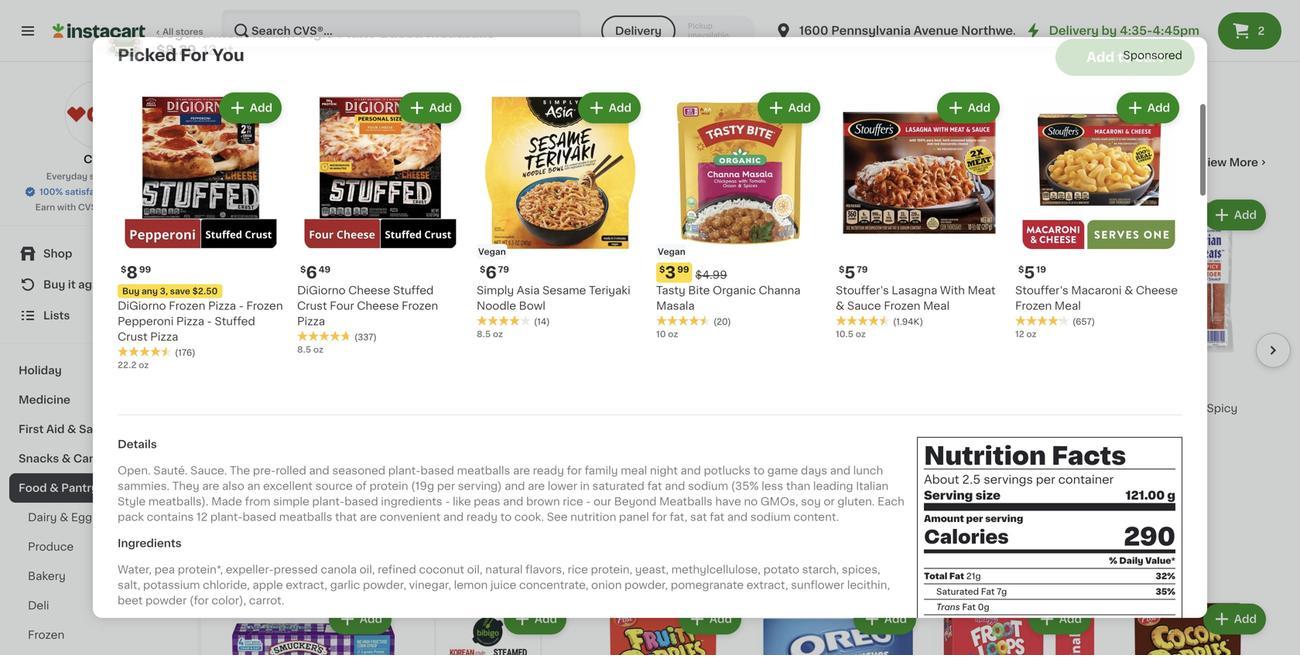 Task type: vqa. For each thing, say whether or not it's contained in the screenshot.


Task type: locate. For each thing, give the bounding box(es) containing it.
79 inside $ 5 79
[[857, 257, 868, 266]]

meat inside stouffer's lasagna with meat & sauce frozen meal
[[968, 277, 996, 288]]

2 horizontal spatial plant-
[[388, 457, 421, 468]]

1 vertical spatial meatballs
[[660, 488, 713, 499]]

0 horizontal spatial 8.5 oz
[[297, 337, 324, 346]]

0 horizontal spatial meat
[[213, 44, 249, 57]]

buy for buy any 3, save $2.50
[[122, 279, 140, 287]]

beyond meat italian style plant-based meatballs $8.29 12 ct
[[156, 44, 495, 74]]

pepperoni
[[118, 308, 174, 319]]

stouffer's inside stouffer's macaroni & cheese frozen meal
[[1016, 277, 1069, 288]]

hot down lil
[[1173, 403, 1193, 414]]

(226)
[[640, 22, 662, 30]]

fat left the 0g
[[963, 595, 976, 604]]

vegan up the tasty
[[658, 239, 686, 248]]

fat for saturated
[[982, 580, 995, 588]]

0 vertical spatial italian
[[252, 44, 295, 57]]

1 horizontal spatial italian
[[856, 473, 889, 484]]

1 vertical spatial 8.5 oz
[[297, 337, 324, 346]]

pebbles up gluten
[[232, 20, 283, 31]]

hot inside bavarian meats lil landjaeger, hot & spicy
[[1173, 403, 1193, 414]]

1 99 from the left
[[139, 257, 151, 266]]

3,
[[160, 279, 168, 287]]

bavarian meats lil landjaeger, hot & spicy
[[1107, 388, 1238, 414]]

(for
[[190, 588, 209, 598]]

0 horizontal spatial buy
[[43, 280, 65, 290]]

see down 2.5
[[964, 485, 986, 496]]

beyond inside beyond meat italian style plant-based meatballs $8.29 12 ct
[[156, 44, 210, 57]]

see down "strawberry"
[[439, 87, 461, 97]]

1 horizontal spatial stouffer's
[[1016, 277, 1069, 288]]

digiorno inside digiorno cheese stuffed crust four cheese frozen pizza
[[297, 277, 346, 288]]

lists
[[43, 310, 70, 321]]

& right macaroni
[[1125, 277, 1134, 288]]

1 vertical spatial noodle
[[1184, 5, 1223, 16]]

meatballs inside open. sauté. sauce. the pre-rolled and seasoned plant-based meatballs are ready for family meal night and potlucks to game days and lunch sammies. they are also an excellent source of protein (19g per serving) and are lower in saturated fat and sodium (35% less than leading italian style meatballs). made from simple plant-based ingredients - like peas and brown rice - our beyond meatballs have no gmos, soy or gluten. each pack contains 12 plant-based meatballs that are convenient and ready to cook. see nutrition panel for fat, sat fat and sodium content.
[[660, 488, 713, 499]]

digiorno down $ 6 49
[[297, 277, 346, 288]]

bakery link
[[9, 562, 188, 592]]

see for kids's see eligible items button
[[264, 87, 286, 97]]

ramen
[[1166, 0, 1204, 0], [1143, 5, 1181, 16]]

8.5 oz down digiorno cheese stuffed crust four cheese frozen pizza
[[297, 337, 324, 346]]

amount
[[925, 506, 965, 515]]

12 oz
[[1016, 322, 1037, 330]]

fat
[[950, 564, 965, 573], [982, 580, 995, 588], [963, 595, 976, 604], [1011, 611, 1024, 619]]

1 $ from the left
[[121, 257, 126, 266]]

bite
[[689, 277, 710, 288]]

soup down chicken
[[1226, 5, 1254, 16]]

ramen up (27)
[[1166, 0, 1204, 0]]

pizza inside digiorno cheese stuffed crust four cheese frozen pizza
[[297, 308, 325, 319]]

again
[[78, 280, 109, 290]]

0 vertical spatial to
[[1118, 52, 1133, 65]]

see eligible items button down the (1.07k)
[[757, 79, 920, 105]]

original inside oscar mayer original classic beef uncured franks hot dogs
[[1005, 403, 1047, 414]]

oil, up garlic
[[360, 557, 375, 567]]

1 cereal, from the left
[[340, 20, 379, 31]]

0 horizontal spatial noodle
[[477, 292, 517, 303]]

0 horizontal spatial breakfast
[[286, 20, 338, 31]]

0 horizontal spatial per
[[437, 473, 455, 484]]

2 horizontal spatial to
[[1118, 52, 1133, 65]]

open.
[[118, 457, 151, 468]]

0 vertical spatial noodle
[[695, 0, 735, 0]]

cereal, up plant-
[[340, 20, 379, 31]]

stouffer's for sauce
[[836, 277, 889, 288]]

x
[[590, 34, 595, 43], [1115, 34, 1120, 43]]

and
[[309, 457, 330, 468], [681, 457, 701, 468], [831, 457, 851, 468], [505, 473, 525, 484], [665, 473, 686, 484], [503, 488, 524, 499], [444, 504, 464, 515], [728, 504, 748, 515]]

$ inside '$ 5 19'
[[1019, 257, 1025, 266]]

$ for digiorno cheese stuffed crust four cheese frozen pizza
[[300, 257, 306, 266]]

0 vertical spatial rice
[[563, 488, 584, 499]]

crust down pepperoni
[[118, 323, 148, 334]]

1 horizontal spatial meal
[[1055, 292, 1082, 303]]

1 vertical spatial plant-
[[312, 488, 345, 499]]

satisfaction
[[65, 188, 117, 196]]

sodium down gmos,
[[751, 504, 791, 515]]

1 horizontal spatial ready
[[533, 457, 564, 468]]

2 cereal, from the left
[[757, 20, 796, 31]]

beyond
[[156, 44, 210, 57], [615, 488, 657, 499]]

0 vertical spatial 3
[[1122, 34, 1128, 43]]

item carousel region containing add
[[232, 190, 1292, 527]]

breakfast inside pop-tarts toaster pastries, breakfast foods, kids snacks, frosted strawberry
[[407, 20, 459, 31]]

1 oil, from the left
[[360, 557, 375, 567]]

10 up serving
[[932, 464, 942, 472]]

2 horizontal spatial per
[[1037, 466, 1056, 477]]

amount per serving
[[925, 506, 1024, 515]]

see eligible items down "(357)"
[[439, 87, 538, 97]]

breakfast for pop-tarts toaster pastries, breakfast foods, kids snacks, frosted strawberry
[[407, 20, 459, 31]]

0 vertical spatial 12
[[203, 61, 217, 74]]

2 oil, from the left
[[467, 557, 483, 567]]

0 horizontal spatial 10 ct
[[407, 464, 428, 472]]

0 vertical spatial ramen
[[1166, 0, 1204, 0]]

79 up simply
[[498, 257, 509, 266]]

ramen down top
[[1143, 5, 1181, 16]]

g
[[1168, 482, 1176, 493]]

meat right "with"
[[968, 277, 996, 288]]

that
[[335, 504, 357, 515]]

2 99 from the left
[[678, 257, 690, 266]]

0 vertical spatial 8.5
[[477, 322, 491, 330]]

cheese right macaroni
[[1137, 277, 1179, 288]]

1 horizontal spatial style
[[298, 44, 335, 57]]

1 10 ct from the left
[[407, 464, 428, 472]]

1 horizontal spatial meatballs
[[660, 488, 713, 499]]

see eligible items button down "(357)"
[[407, 79, 570, 105]]

0 vertical spatial meats
[[232, 154, 286, 171]]

2 vertical spatial noodle
[[477, 292, 517, 303]]

fat for trans
[[963, 595, 976, 604]]

1 vertical spatial meats
[[1157, 388, 1190, 399]]

hot
[[1173, 403, 1193, 414], [1048, 419, 1068, 430]]

crust left four
[[297, 292, 327, 303]]

x left 2.25
[[590, 34, 595, 43]]

italian inside beyond meat italian style plant-based meatballs $8.29 12 ct
[[252, 44, 295, 57]]

2 horizontal spatial breakfast
[[839, 5, 891, 16]]

0 horizontal spatial based
[[243, 504, 276, 515]]

strawberry
[[452, 36, 512, 47]]

delivery for delivery by 4:35-4:45pm
[[1050, 25, 1099, 36]]

0 horizontal spatial 79
[[498, 257, 509, 266]]

10 ct up serving
[[932, 464, 953, 472]]

12 inside open. sauté. sauce. the pre-rolled and seasoned plant-based meatballs are ready for family meal night and potlucks to game days and lunch sammies. they are also an excellent source of protein (19g per serving) and are lower in saturated fat and sodium (35% less than leading italian style meatballs). made from simple plant-based ingredients - like peas and brown rice - our beyond meatballs have no gmos, soy or gluten. each pack contains 12 plant-based meatballs that are convenient and ready to cook. see nutrition panel for fat, sat fat and sodium content.
[[196, 504, 208, 515]]

cereal, for kids
[[825, 20, 863, 31]]

digiorno inside digiorno frozen pizza - frozen pepperoni pizza - stuffed crust pizza
[[118, 292, 166, 303]]

items down beyond meat italian style plant-based meatballs $8.29 12 ct
[[332, 87, 363, 97]]

0 vertical spatial meat
[[213, 44, 249, 57]]

0 horizontal spatial cereal,
[[340, 20, 379, 31]]

0 horizontal spatial x
[[590, 34, 595, 43]]

1 horizontal spatial per
[[967, 506, 984, 515]]

8.5 oz for simply asia sesame teriyaki noodle bowl
[[477, 322, 503, 330]]

small
[[232, 51, 262, 62]]

stouffer's
[[836, 277, 889, 288], [1016, 277, 1069, 288]]

vegan for $4.99
[[658, 239, 686, 248]]

frosted up the breakfast,
[[757, 5, 799, 16]]

$ 8 99
[[121, 256, 151, 273]]

items up "cook."
[[507, 485, 538, 496]]

stuffed inside digiorno cheese stuffed crust four cheese frozen pizza
[[393, 277, 434, 288]]

delivery inside delivery button
[[615, 26, 662, 36]]

breakfast inside frosted flakes breakfast cereal, kids cereal, family breakfast, original
[[839, 5, 891, 16]]

1 horizontal spatial cereal,
[[757, 20, 796, 31]]

$8.29
[[156, 61, 196, 74]]

meatballs up fat,
[[660, 488, 713, 499]]

6 for digiorno cheese stuffed crust four cheese frozen pizza
[[306, 256, 317, 273]]

see down brown
[[547, 504, 568, 515]]

1 horizontal spatial 8.5 oz
[[477, 322, 503, 330]]

2 vegan from the left
[[658, 239, 686, 248]]

extract, down potato
[[747, 572, 789, 583]]

2 for 2 x 2.25 oz
[[582, 34, 588, 43]]

0 vertical spatial snacks,
[[528, 20, 570, 31]]

see down cereal
[[264, 87, 286, 97]]

8.5 oz for digiorno cheese stuffed crust four cheese frozen pizza
[[297, 337, 324, 346]]

delivery by 4:35-4:45pm link
[[1025, 22, 1200, 40]]

pizza
[[208, 292, 236, 303], [176, 308, 204, 319], [297, 308, 325, 319], [150, 323, 178, 334]]

oz for simply asia sesame teriyaki noodle bowl
[[493, 322, 503, 330]]

10 ct up (19g
[[407, 464, 428, 472]]

$ up simply
[[480, 257, 486, 266]]

original up the (1.07k)
[[815, 36, 857, 47]]

see for see eligible items button for original
[[789, 87, 811, 97]]

1 vegan from the left
[[479, 239, 506, 248]]

& inside bavarian meats lil landjaeger, hot & spicy
[[1196, 403, 1205, 414]]

oscar mayer original classic beef uncured franks hot dogs
[[932, 403, 1089, 445]]

eggs
[[71, 513, 98, 523]]

1 horizontal spatial delivery
[[1050, 25, 1099, 36]]

noodle inside nissin top ramen chicken flavor ramen noodle soup
[[1184, 5, 1223, 16]]

fat right sat
[[710, 504, 725, 515]]

pop-tarts toaster pastries, breakfast foods, kids snacks, frosted strawberry
[[407, 5, 570, 47]]

79 up sauce
[[857, 257, 868, 266]]

content.
[[794, 504, 840, 515]]

sauce
[[848, 292, 882, 303]]

see eligible items for frosted
[[439, 87, 538, 97]]

2 79 from the left
[[857, 257, 868, 266]]

1 stouffer's from the left
[[836, 277, 889, 288]]

stouffer's inside stouffer's lasagna with meat & sauce frozen meal
[[836, 277, 889, 288]]

delivery inside delivery by 4:35-4:45pm link
[[1050, 25, 1099, 36]]

powder
[[146, 588, 187, 598]]

0 horizontal spatial meal
[[924, 292, 950, 303]]

beyond up 'panel'
[[615, 488, 657, 499]]

1 79 from the left
[[498, 257, 509, 266]]

2 horizontal spatial kids
[[798, 20, 822, 31]]

$ inside $ 6 49
[[300, 257, 306, 266]]

0 horizontal spatial beyond
[[156, 44, 210, 57]]

0 horizontal spatial kids
[[301, 36, 325, 47]]

oz for stouffer's macaroni & cheese frozen meal
[[1027, 322, 1037, 330]]

see eligible items button for frosted
[[407, 79, 570, 105]]

safety
[[79, 424, 116, 435]]

99 inside $ 8 99
[[139, 257, 151, 266]]

sesame
[[543, 277, 586, 288]]

pack
[[118, 504, 144, 515]]

total fat 21g
[[925, 564, 982, 573]]

cereal, for breakfast
[[340, 20, 379, 31]]

& inside stouffer's lasagna with meat & sauce frozen meal
[[836, 292, 845, 303]]

79 for 6
[[498, 257, 509, 266]]

0 horizontal spatial stouffer's
[[836, 277, 889, 288]]

1 horizontal spatial meat
[[968, 277, 996, 288]]

0 horizontal spatial 99
[[139, 257, 151, 266]]

see down serving)
[[439, 485, 461, 496]]

$ inside $ 6 79
[[480, 257, 486, 266]]

soup down lipton
[[582, 5, 610, 16]]

1 vertical spatial ready
[[467, 504, 498, 515]]

1 vertical spatial for
[[652, 504, 667, 515]]

$ left 49 on the left
[[300, 257, 306, 266]]

0 vertical spatial digiorno
[[297, 277, 346, 288]]

powder, down refined at the bottom left of page
[[363, 572, 406, 583]]

1 5 from the left
[[845, 256, 856, 273]]

tasty
[[657, 277, 686, 288]]

0 vertical spatial stuffed
[[393, 277, 434, 288]]

product group containing pop-tarts toaster pastries, breakfast foods, kids snacks, frosted strawberry
[[407, 0, 570, 105]]

0 horizontal spatial ready
[[467, 504, 498, 515]]

10
[[657, 322, 666, 330], [407, 464, 417, 472], [932, 464, 942, 472]]

oscar
[[932, 403, 965, 414]]

$4.99
[[696, 261, 728, 272]]

see for see eligible items button over "serving"
[[964, 485, 986, 496]]

product group containing 8
[[118, 81, 285, 363]]

kids inside post pebbles fruity pebbles breakfast cereal, gluten free, kids snacks, small cereal box
[[301, 36, 325, 47]]

1 vertical spatial based
[[345, 488, 378, 499]]

style up pack
[[118, 488, 146, 499]]

1 horizontal spatial original
[[1005, 403, 1047, 414]]

0 vertical spatial 8.5 oz
[[477, 322, 503, 330]]

fat for total
[[950, 564, 965, 573]]

0g
[[978, 595, 990, 604]]

79 inside $ 6 79
[[498, 257, 509, 266]]

see down the breakfast,
[[789, 87, 811, 97]]

based
[[421, 457, 454, 468], [345, 488, 378, 499], [243, 504, 276, 515]]

oz
[[618, 34, 628, 43], [948, 34, 958, 43], [1130, 34, 1140, 43], [493, 322, 503, 330], [668, 322, 679, 330], [856, 322, 866, 330], [1027, 322, 1037, 330], [313, 337, 324, 346], [139, 353, 149, 361]]

1 vertical spatial stuffed
[[215, 308, 255, 319]]

kids inside pop-tarts toaster pastries, breakfast foods, kids snacks, frosted strawberry
[[501, 20, 525, 31]]

style right "free,"
[[298, 44, 335, 57]]

2 5 from the left
[[1025, 256, 1035, 273]]

buy left it on the top of the page
[[43, 280, 65, 290]]

10 ct
[[407, 464, 428, 472], [932, 464, 953, 472]]

frozen
[[169, 292, 206, 303], [247, 292, 283, 303], [402, 292, 438, 303], [884, 292, 921, 303], [1016, 292, 1052, 303], [28, 630, 64, 641]]

1 vertical spatial frosted
[[407, 36, 449, 47]]

digiorno up pepperoni
[[118, 292, 166, 303]]

2 inside button
[[1259, 26, 1265, 36]]

6 $ from the left
[[1019, 257, 1025, 266]]

digiorno for buy any 3, save $2.50
[[118, 292, 166, 303]]

dairy & eggs link
[[9, 503, 188, 533]]

for
[[180, 39, 209, 55]]

to left "cook."
[[501, 504, 512, 515]]

$4.99 element
[[1107, 365, 1270, 385]]

meatballs inside beyond meat italian style plant-based meatballs $8.29 12 ct
[[426, 44, 495, 57]]

0 horizontal spatial original
[[815, 36, 857, 47]]

(27)
[[1165, 22, 1181, 30]]

noodle right secrets
[[695, 0, 735, 0]]

2 $ from the left
[[300, 257, 306, 266]]

water, pea protein*, expeller-pressed canola oil, refined coconut oil, natural flavors, rice protein, yeast, methylcellulose, potato starch, spices, salt, potassium chloride, apple extract, garlic powder, vinegar, lemon juice concentrate, onion powder, pomegranate extract, sunflower lecithin, beet powder (for color), carrot.
[[118, 557, 891, 598]]

sauce.
[[190, 457, 227, 468]]

0 horizontal spatial stuffed
[[215, 308, 255, 319]]

1 horizontal spatial 6
[[486, 256, 497, 273]]

to inside add to cart button
[[1118, 52, 1133, 65]]

pastries,
[[506, 5, 552, 16]]

1 vertical spatial cvs®
[[78, 203, 102, 212]]

0 vertical spatial sodium
[[688, 473, 729, 484]]

see eligible items button for kids
[[232, 79, 395, 105]]

excellent
[[263, 473, 313, 484]]

cereal, inside post pebbles fruity pebbles breakfast cereal, gluten free, kids snacks, small cereal box
[[340, 20, 379, 31]]

None search field
[[221, 9, 581, 53]]

0 vertical spatial style
[[298, 44, 335, 57]]

item carousel region
[[96, 75, 1205, 369], [232, 190, 1292, 527]]

5 up sauce
[[845, 256, 856, 273]]

per up like at the left bottom
[[437, 473, 455, 484]]

cvs® down satisfaction
[[78, 203, 102, 212]]

2 meal from the left
[[1055, 292, 1082, 303]]

based up (19g
[[421, 457, 454, 468]]

0 horizontal spatial 3
[[665, 256, 676, 273]]

kids inside frosted flakes breakfast cereal, kids cereal, family breakfast, original
[[798, 20, 822, 31]]

cereal
[[265, 51, 300, 62]]

per up calories on the bottom right of the page
[[967, 506, 984, 515]]

2
[[1259, 26, 1265, 36], [582, 34, 588, 43]]

per
[[1037, 466, 1056, 477], [437, 473, 455, 484], [967, 506, 984, 515]]

4 $ from the left
[[660, 257, 665, 266]]

medicine
[[19, 395, 70, 406]]

oz for digiorno cheese stuffed crust four cheese frozen pizza
[[313, 337, 324, 346]]

pizza down $ 6 49
[[297, 308, 325, 319]]

ready up lower
[[533, 457, 564, 468]]

to up "less"
[[754, 457, 765, 468]]

ct down you
[[220, 61, 234, 74]]

see eligible items down the (1.07k)
[[789, 87, 888, 97]]

1 vertical spatial 8.5
[[297, 337, 311, 346]]

cereal,
[[340, 20, 379, 31], [757, 20, 796, 31], [825, 20, 863, 31]]

1 horizontal spatial x
[[1115, 34, 1120, 43]]

1 meal from the left
[[924, 292, 950, 303]]

1 horizontal spatial soup
[[620, 0, 648, 0]]

plant-
[[338, 44, 380, 57]]

1 vertical spatial hot
[[1048, 419, 1068, 430]]

sponsored badge image
[[932, 46, 979, 55], [757, 109, 804, 118], [932, 508, 979, 517]]

meal
[[924, 292, 950, 303], [1055, 292, 1082, 303]]

meatballs
[[426, 44, 495, 57], [660, 488, 713, 499]]

2 stouffer's from the left
[[1016, 277, 1069, 288]]

121.00
[[1126, 482, 1165, 493]]

$ inside $ 8 99
[[121, 257, 126, 266]]

99 inside $ 3 99 $4.99 tasty bite organic channa masala
[[678, 257, 690, 266]]

10 oz
[[657, 322, 679, 330]]

service type group
[[602, 15, 756, 46]]

medicine link
[[9, 386, 188, 415]]

kids up box
[[301, 36, 325, 47]]

noodle down simply
[[477, 292, 517, 303]]

items down "strawberry"
[[507, 87, 538, 97]]

based
[[380, 44, 423, 57]]

ready
[[533, 457, 564, 468], [467, 504, 498, 515]]

1 horizontal spatial 2
[[1259, 26, 1265, 36]]

1 horizontal spatial 79
[[857, 257, 868, 266]]

breakfast inside post pebbles fruity pebbles breakfast cereal, gluten free, kids snacks, small cereal box
[[286, 20, 338, 31]]

x for nissin top ramen chicken flavor ramen noodle soup
[[1115, 34, 1120, 43]]

$ 5 79
[[839, 256, 868, 273]]

hot down classic
[[1048, 419, 1068, 430]]

$ inside $ 5 79
[[839, 257, 845, 266]]

aid
[[46, 424, 65, 435]]

items for pop-tarts toaster pastries, breakfast foods, kids snacks, frosted strawberry
[[507, 87, 538, 97]]

0 horizontal spatial 6
[[306, 256, 317, 273]]

0 vertical spatial hot
[[1173, 403, 1193, 414]]

extract, down pressed
[[286, 572, 328, 583]]

mix
[[613, 5, 633, 16]]

1 vertical spatial sponsored badge image
[[757, 109, 804, 118]]

3.5 oz
[[932, 34, 958, 43]]

frosted inside pop-tarts toaster pastries, breakfast foods, kids snacks, frosted strawberry
[[407, 36, 449, 47]]

1 x from the left
[[590, 34, 595, 43]]

store
[[90, 172, 112, 181]]

cheese
[[349, 277, 391, 288], [1137, 277, 1179, 288], [357, 292, 399, 303]]

$3.99 original price: $4.99 element
[[657, 254, 824, 275]]

12 inside beyond meat italian style plant-based meatballs $8.29 12 ct
[[203, 61, 217, 74]]

style inside open. sauté. sauce. the pre-rolled and seasoned plant-based meatballs are ready for family meal night and potlucks to game days and lunch sammies. they are also an excellent source of protein (19g per serving) and are lower in saturated fat and sodium (35% less than leading italian style meatballs). made from simple plant-based ingredients - like peas and brown rice - our beyond meatballs have no gmos, soy or gluten. each pack contains 12 plant-based meatballs that are convenient and ready to cook. see nutrition panel for fat, sat fat and sodium content.
[[118, 488, 146, 499]]

1 horizontal spatial based
[[345, 488, 378, 499]]

snacks, down fruity
[[328, 36, 370, 47]]

3 $ from the left
[[480, 257, 486, 266]]

vegan up $ 6 79
[[479, 239, 506, 248]]

12 down '$ 5 19'
[[1016, 322, 1025, 330]]

channa
[[759, 277, 801, 288]]

calories
[[925, 520, 1009, 539]]

add inside button
[[1087, 52, 1115, 65]]

sauté.
[[154, 457, 188, 468]]

sodium
[[688, 473, 729, 484], [751, 504, 791, 515]]

product group
[[232, 0, 395, 105], [407, 0, 570, 105], [757, 0, 920, 122], [932, 0, 1095, 59], [118, 81, 285, 363], [297, 81, 465, 348], [477, 81, 644, 332], [657, 81, 824, 332], [836, 81, 1003, 332], [1016, 81, 1183, 332], [232, 196, 395, 443], [407, 196, 570, 503], [582, 196, 745, 443], [757, 196, 920, 443], [932, 196, 1095, 521], [1107, 196, 1270, 429], [232, 601, 395, 656], [407, 601, 570, 656], [582, 601, 745, 656], [757, 601, 920, 656], [932, 601, 1095, 656], [1107, 601, 1270, 656]]

noodle down chicken
[[1184, 5, 1223, 16]]

0 vertical spatial plant-
[[388, 457, 421, 468]]

$ for stouffer's lasagna with meat & sauce frozen meal
[[839, 257, 845, 266]]

1 horizontal spatial for
[[652, 504, 667, 515]]

x left the spo
[[1115, 34, 1120, 43]]

cereal, up the breakfast,
[[757, 20, 796, 31]]

soup up mix
[[620, 0, 648, 0]]

ct up serving
[[944, 464, 953, 472]]

stouffer's down '$ 5 19'
[[1016, 277, 1069, 288]]

8.5 for simply asia sesame teriyaki noodle bowl
[[477, 322, 491, 330]]

saturated
[[937, 580, 979, 588]]

10 down the masala
[[657, 322, 666, 330]]

to down 6 x 3 oz
[[1118, 52, 1133, 65]]

3 cereal, from the left
[[825, 20, 863, 31]]

beyond inside open. sauté. sauce. the pre-rolled and seasoned plant-based meatballs are ready for family meal night and potlucks to game days and lunch sammies. they are also an excellent source of protein (19g per serving) and are lower in saturated fat and sodium (35% less than leading italian style meatballs). made from simple plant-based ingredients - like peas and brown rice - our beyond meatballs have no gmos, soy or gluten. each pack contains 12 plant-based meatballs that are convenient and ready to cook. see nutrition panel for fat, sat fat and sodium content.
[[615, 488, 657, 499]]

mayer
[[968, 403, 1002, 414]]

0 horizontal spatial 8.5
[[297, 337, 311, 346]]

delivery left by
[[1050, 25, 1099, 36]]

2 horizontal spatial soup
[[1226, 5, 1254, 16]]

for left fat,
[[652, 504, 667, 515]]

sponsored badge image for see eligible items button for original
[[757, 109, 804, 118]]

2 horizontal spatial ct
[[944, 464, 953, 472]]

0 horizontal spatial sodium
[[688, 473, 729, 484]]

1 horizontal spatial vegan
[[658, 239, 686, 248]]

to
[[1118, 52, 1133, 65], [754, 457, 765, 468], [501, 504, 512, 515]]

0 horizontal spatial 2
[[582, 34, 588, 43]]

based down from
[[243, 504, 276, 515]]

lipton
[[582, 0, 617, 0]]

0 horizontal spatial snacks,
[[328, 36, 370, 47]]

italian inside open. sauté. sauce. the pre-rolled and seasoned plant-based meatballs are ready for family meal night and potlucks to game days and lunch sammies. they are also an excellent source of protein (19g per serving) and are lower in saturated fat and sodium (35% less than leading italian style meatballs). made from simple plant-based ingredients - like peas and brown rice - our beyond meatballs have no gmos, soy or gluten. each pack contains 12 plant-based meatballs that are convenient and ready to cook. see nutrition panel for fat, sat fat and sodium content.
[[856, 473, 889, 484]]

noodle inside the lipton soup secrets noodle soup mix
[[695, 0, 735, 0]]

meat right for
[[213, 44, 249, 57]]

1 vertical spatial digiorno
[[118, 292, 166, 303]]

1 vertical spatial to
[[754, 457, 765, 468]]

1 horizontal spatial 5
[[1025, 256, 1035, 273]]

meatballs down 'simple'
[[279, 504, 333, 515]]

eligible for kids
[[288, 87, 329, 97]]

breakfast down fruity
[[286, 20, 338, 31]]

1 vertical spatial italian
[[856, 473, 889, 484]]

extracare®
[[104, 203, 153, 212]]

5 for stouffer's macaroni & cheese frozen meal
[[1025, 256, 1035, 273]]

2 x from the left
[[1115, 34, 1120, 43]]

items down pennsylvania
[[857, 87, 888, 97]]

5 $ from the left
[[839, 257, 845, 266]]

$ up the tasty
[[660, 257, 665, 266]]

first aid & safety link
[[9, 415, 188, 444]]

0 vertical spatial frosted
[[757, 5, 799, 16]]

(20)
[[714, 309, 731, 318]]

spicy
[[1207, 403, 1238, 414]]

79 for 5
[[857, 257, 868, 266]]

12 down for
[[203, 61, 217, 74]]

sponsored badge image for see eligible items button over "serving"
[[932, 508, 979, 517]]

by
[[1102, 25, 1118, 36]]

2 horizontal spatial noodle
[[1184, 5, 1223, 16]]

sponsored badge image up calories on the bottom right of the page
[[932, 508, 979, 517]]

see for see eligible items button related to frosted
[[439, 87, 461, 97]]

fat down night
[[648, 473, 662, 484]]

see eligible items down box
[[264, 87, 363, 97]]

1 vertical spatial pebbles
[[232, 20, 283, 31]]

extract,
[[286, 572, 328, 583], [747, 572, 789, 583]]

0 horizontal spatial digiorno
[[118, 292, 166, 303]]

eligible down "(357)"
[[463, 87, 504, 97]]

sponsored badge image inside item carousel region
[[932, 508, 979, 517]]



Task type: describe. For each thing, give the bounding box(es) containing it.
digiorno for 6
[[297, 277, 346, 288]]

hot inside oscar mayer original classic beef uncured franks hot dogs
[[1048, 419, 1068, 430]]

with
[[941, 277, 965, 288]]

1 powder, from the left
[[363, 572, 406, 583]]

(35%
[[731, 473, 759, 484]]

22.2
[[118, 353, 137, 361]]

holiday link
[[9, 356, 188, 386]]

ct inside beyond meat italian style plant-based meatballs $8.29 12 ct
[[220, 61, 234, 74]]

lipton soup secrets noodle soup mix
[[582, 0, 735, 16]]

frozen inside digiorno cheese stuffed crust four cheese frozen pizza
[[402, 292, 438, 303]]

2 extract, from the left
[[747, 572, 789, 583]]

product group containing ★★★★★
[[932, 0, 1095, 59]]

nutrition facts
[[925, 436, 1127, 460]]

juice
[[491, 572, 517, 583]]

source
[[316, 473, 353, 484]]

see eligible items down servings
[[964, 485, 1063, 496]]

vinegar,
[[409, 572, 451, 583]]

1 extract, from the left
[[286, 572, 328, 583]]

in
[[580, 473, 590, 484]]

3 inside $ 3 99 $4.99 tasty bite organic channa masala
[[665, 256, 676, 273]]

$ 3 99 $4.99 tasty bite organic channa masala
[[657, 256, 801, 303]]

0 vertical spatial meatballs
[[457, 457, 511, 468]]

lists link
[[9, 300, 188, 331]]

yeast,
[[636, 557, 669, 567]]

19
[[1037, 257, 1047, 266]]

see for see eligible items button on top of "cook."
[[439, 485, 461, 496]]

8.5 for digiorno cheese stuffed crust four cheese frozen pizza
[[297, 337, 311, 346]]

buy it again
[[43, 280, 109, 290]]

chicken
[[1207, 0, 1252, 0]]

& left candy
[[62, 454, 71, 465]]

meat inside beyond meat italian style plant-based meatballs $8.29 12 ct
[[213, 44, 249, 57]]

rice inside open. sauté. sauce. the pre-rolled and seasoned plant-based meatballs are ready for family meal night and potlucks to game days and lunch sammies. they are also an excellent source of protein (19g per serving) and are lower in saturated fat and sodium (35% less than leading italian style meatballs). made from simple plant-based ingredients - like peas and brown rice - our beyond meatballs have no gmos, soy or gluten. each pack contains 12 plant-based meatballs that are convenient and ready to cook. see nutrition panel for fat, sat fat and sodium content.
[[563, 488, 584, 499]]

meats inside bavarian meats lil landjaeger, hot & spicy
[[1157, 388, 1190, 399]]

frozen inside stouffer's macaroni & cheese frozen meal
[[1016, 292, 1052, 303]]

0 horizontal spatial soup
[[582, 5, 610, 16]]

breakfast for post pebbles fruity pebbles breakfast cereal, gluten free, kids snacks, small cereal box
[[286, 20, 338, 31]]

stouffer's for meal
[[1016, 277, 1069, 288]]

& right food
[[50, 483, 59, 494]]

stuffed inside digiorno frozen pizza - frozen pepperoni pizza - stuffed crust pizza
[[215, 308, 255, 319]]

servings
[[984, 466, 1034, 477]]

1 vertical spatial meatballs
[[279, 504, 333, 515]]

frozen inside stouffer's lasagna with meat & sauce frozen meal
[[884, 292, 921, 303]]

per for servings
[[1037, 466, 1056, 477]]

eligible down serving)
[[463, 485, 504, 496]]

$ inside $ 3 99 $4.99 tasty bite organic channa masala
[[660, 257, 665, 266]]

the
[[230, 457, 250, 468]]

fat left 4g
[[1011, 611, 1024, 619]]

buy for buy it again
[[43, 280, 65, 290]]

1 horizontal spatial to
[[754, 457, 765, 468]]

$ for simply asia sesame teriyaki noodle bowl
[[480, 257, 486, 266]]

post pebbles fruity pebbles breakfast cereal, gluten free, kids snacks, small cereal box
[[232, 5, 379, 62]]

secrets
[[651, 0, 692, 0]]

ct inside button
[[419, 464, 428, 472]]

organic
[[713, 277, 756, 288]]

10 inside button
[[407, 464, 417, 472]]

rice inside the water, pea protein*, expeller-pressed canola oil, refined coconut oil, natural flavors, rice protein, yeast, methylcellulose, potato starch, spices, salt, potassium chloride, apple extract, garlic powder, vinegar, lemon juice concentrate, onion powder, pomegranate extract, sunflower lecithin, beet powder (for color), carrot.
[[568, 557, 588, 567]]

masala
[[657, 292, 695, 303]]

meats link
[[232, 153, 286, 172]]

breakfast,
[[757, 36, 812, 47]]

oz for digiorno frozen pizza - frozen pepperoni pizza - stuffed crust pizza
[[139, 353, 149, 361]]

per for amount
[[967, 506, 984, 515]]

0 vertical spatial for
[[567, 457, 582, 468]]

product group containing 3
[[657, 81, 824, 332]]

oz for tasty bite organic channa masala
[[668, 322, 679, 330]]

or
[[824, 488, 835, 499]]

0 vertical spatial based
[[421, 457, 454, 468]]

potassium
[[143, 572, 200, 583]]

crust inside digiorno cheese stuffed crust four cheese frozen pizza
[[297, 292, 327, 303]]

99 for 8
[[139, 257, 151, 266]]

view more
[[1201, 157, 1259, 168]]

pennsylvania
[[832, 25, 911, 36]]

snacks, inside pop-tarts toaster pastries, breakfast foods, kids snacks, frosted strawberry
[[528, 20, 570, 31]]

10.5
[[836, 322, 854, 330]]

items for frosted flakes breakfast cereal, kids cereal, family breakfast, original
[[857, 87, 888, 97]]

protein,
[[591, 557, 633, 567]]

2 for 2
[[1259, 26, 1265, 36]]

meal inside stouffer's lasagna with meat & sauce frozen meal
[[924, 292, 950, 303]]

eligible for original
[[813, 87, 854, 97]]

guarantee
[[119, 188, 164, 196]]

1 vertical spatial 12
[[1016, 322, 1025, 330]]

item carousel region containing 8
[[96, 75, 1205, 369]]

pizza down pepperoni
[[150, 323, 178, 334]]

2 10 ct from the left
[[932, 464, 953, 472]]

made
[[211, 488, 242, 499]]

expeller-
[[226, 557, 274, 567]]

dogs
[[932, 434, 961, 445]]

1 vertical spatial sodium
[[751, 504, 791, 515]]

simply asia sesame teriyaki noodle bowl
[[477, 277, 631, 303]]

spo nsored
[[1124, 42, 1183, 52]]

all
[[163, 27, 174, 36]]

2 horizontal spatial 6
[[1107, 34, 1113, 43]]

sat
[[691, 504, 707, 515]]

0 horizontal spatial meats
[[232, 154, 286, 171]]

pizza down $2.50
[[208, 292, 236, 303]]

product group containing post pebbles fruity pebbles breakfast cereal, gluten free, kids snacks, small cereal box
[[232, 0, 395, 105]]

cvs® logo image
[[65, 81, 133, 149]]

1 vertical spatial fat
[[710, 504, 725, 515]]

& left eggs
[[60, 513, 68, 523]]

$ for stouffer's macaroni & cheese frozen meal
[[1019, 257, 1025, 266]]

5 for stouffer's lasagna with meat & sauce frozen meal
[[845, 256, 856, 273]]

99 for 3
[[678, 257, 690, 266]]

pizza up (176)
[[176, 308, 204, 319]]

product group containing frosted flakes breakfast cereal, kids cereal, family breakfast, original
[[757, 0, 920, 122]]

crust inside digiorno frozen pizza - frozen pepperoni pizza - stuffed crust pizza
[[118, 323, 148, 334]]

lasagna
[[892, 277, 938, 288]]

holiday
[[19, 365, 62, 376]]

eligible for frosted
[[463, 87, 504, 97]]

see eligible items button for original
[[757, 79, 920, 105]]

natural
[[486, 557, 523, 567]]

1 horizontal spatial 10
[[657, 322, 666, 330]]

original inside frosted flakes breakfast cereal, kids cereal, family breakfast, original
[[815, 36, 857, 47]]

see eligible items down serving)
[[439, 485, 538, 496]]

see inside open. sauté. sauce. the pre-rolled and seasoned plant-based meatballs are ready for family meal night and potlucks to game days and lunch sammies. they are also an excellent source of protein (19g per serving) and are lower in saturated fat and sodium (35% less than leading italian style meatballs). made from simple plant-based ingredients - like peas and brown rice - our beyond meatballs have no gmos, soy or gluten. each pack contains 12 plant-based meatballs that are convenient and ready to cook. see nutrition panel for fat, sat fat and sodium content.
[[547, 504, 568, 515]]

from
[[245, 488, 271, 499]]

snacks, inside post pebbles fruity pebbles breakfast cereal, gluten free, kids snacks, small cereal box
[[328, 36, 370, 47]]

gluten.
[[838, 488, 875, 499]]

0 vertical spatial cvs®
[[84, 154, 114, 165]]

facts
[[1052, 436, 1127, 460]]

see eligible items for original
[[789, 87, 888, 97]]

1 horizontal spatial plant-
[[312, 488, 345, 499]]

vegan for 6
[[479, 239, 506, 248]]

meal inside stouffer's macaroni & cheese frozen meal
[[1055, 292, 1082, 303]]

10 ct inside button
[[407, 464, 428, 472]]

4:35-
[[1120, 25, 1153, 36]]

see eligible items button up "serving"
[[932, 477, 1095, 503]]

food & pantry link
[[9, 474, 188, 503]]

eligible down servings
[[988, 485, 1029, 496]]

night
[[650, 457, 678, 468]]

directions
[[118, 614, 176, 625]]

an
[[247, 473, 260, 484]]

cheese up four
[[349, 277, 391, 288]]

snacks & candy
[[19, 454, 110, 465]]

10 ct button
[[407, 196, 570, 474]]

sammies.
[[118, 473, 170, 484]]

they
[[172, 473, 200, 484]]

per inside open. sauté. sauce. the pre-rolled and seasoned plant-based meatballs are ready for family meal night and potlucks to game days and lunch sammies. they are also an excellent source of protein (19g per serving) and are lower in saturated fat and sodium (35% less than leading italian style meatballs). made from simple plant-based ingredients - like peas and brown rice - our beyond meatballs have no gmos, soy or gluten. each pack contains 12 plant-based meatballs that are convenient and ready to cook. see nutrition panel for fat, sat fat and sodium content.
[[437, 473, 455, 484]]

items down servings per container on the right bottom of the page
[[1032, 485, 1063, 496]]

noodle inside simply asia sesame teriyaki noodle bowl
[[477, 292, 517, 303]]

all stores link
[[53, 9, 204, 53]]

details
[[118, 431, 157, 442]]

style inside beyond meat italian style plant-based meatballs $8.29 12 ct
[[298, 44, 335, 57]]

0 horizontal spatial plant-
[[210, 504, 243, 515]]

3.5
[[932, 34, 946, 43]]

starch,
[[803, 557, 840, 567]]

8
[[126, 256, 138, 273]]

see eligible items for kids
[[264, 87, 363, 97]]

peas
[[474, 488, 501, 499]]

macaroni
[[1072, 277, 1122, 288]]

x for lipton soup secrets noodle soup mix
[[590, 34, 595, 43]]

spices,
[[842, 557, 881, 567]]

protein
[[370, 473, 408, 484]]

$ for buy any 3, save $2.50
[[121, 257, 126, 266]]

0 vertical spatial pebbles
[[260, 5, 310, 16]]

instacart logo image
[[53, 22, 146, 40]]

nissin
[[1107, 0, 1141, 0]]

0 vertical spatial ready
[[533, 457, 564, 468]]

dairy
[[28, 513, 57, 523]]

1 vertical spatial ramen
[[1143, 5, 1181, 16]]

frosted inside frosted flakes breakfast cereal, kids cereal, family breakfast, original
[[757, 5, 799, 16]]

soup inside nissin top ramen chicken flavor ramen noodle soup
[[1226, 5, 1254, 16]]

items for post pebbles fruity pebbles breakfast cereal, gluten free, kids snacks, small cereal box
[[332, 87, 363, 97]]

see eligible items button up "cook."
[[407, 477, 570, 503]]

saturated
[[593, 473, 645, 484]]

oz for stouffer's lasagna with meat & sauce frozen meal
[[856, 322, 866, 330]]

6 for simply asia sesame teriyaki noodle bowl
[[486, 256, 497, 273]]

35%
[[1156, 580, 1176, 588]]

gmos,
[[761, 488, 799, 499]]

delivery button
[[602, 15, 676, 46]]

(19g
[[411, 473, 434, 484]]

pea
[[155, 557, 175, 567]]

0 vertical spatial fat
[[648, 473, 662, 484]]

about
[[925, 466, 960, 477]]

cheese up (337)
[[357, 292, 399, 303]]

0 vertical spatial sponsored badge image
[[932, 46, 979, 55]]

2 vertical spatial to
[[501, 504, 512, 515]]

& inside stouffer's macaroni & cheese frozen meal
[[1125, 277, 1134, 288]]

delivery for delivery
[[615, 26, 662, 36]]

2 horizontal spatial 10
[[932, 464, 942, 472]]

32%
[[1156, 564, 1176, 573]]

color),
[[212, 588, 246, 598]]

of
[[356, 473, 367, 484]]

10.5 oz
[[836, 322, 866, 330]]

days
[[801, 457, 828, 468]]

flakes
[[802, 5, 836, 16]]

leading
[[814, 473, 854, 484]]

save
[[170, 279, 190, 287]]

49
[[319, 257, 331, 266]]

cheese inside stouffer's macaroni & cheese frozen meal
[[1137, 277, 1179, 288]]

2 powder, from the left
[[625, 572, 668, 583]]

& right aid
[[67, 424, 76, 435]]

with
[[57, 203, 76, 212]]

teriyaki
[[589, 277, 631, 288]]

you
[[212, 39, 245, 55]]

refined
[[378, 557, 416, 567]]

bavarian
[[1107, 388, 1154, 399]]

all stores
[[163, 27, 203, 36]]



